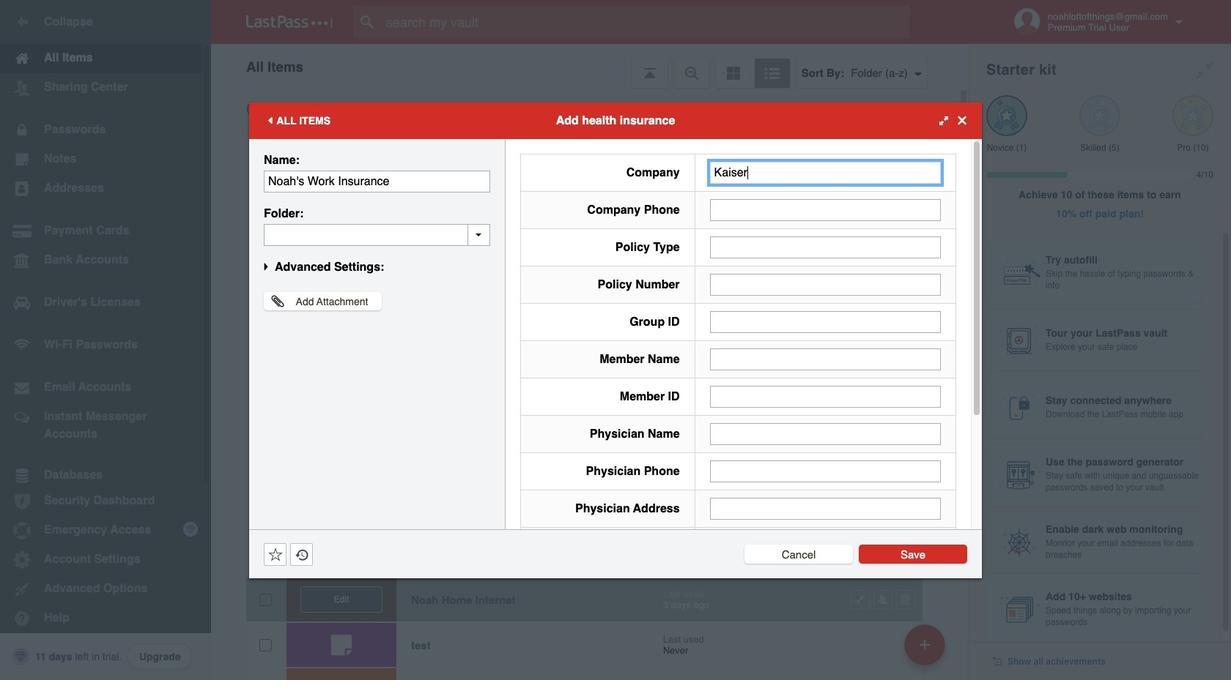 Task type: locate. For each thing, give the bounding box(es) containing it.
new item image
[[920, 640, 930, 650]]

None text field
[[264, 170, 490, 192], [710, 199, 941, 221], [710, 348, 941, 370], [710, 386, 941, 408], [710, 461, 941, 483], [264, 170, 490, 192], [710, 199, 941, 221], [710, 348, 941, 370], [710, 386, 941, 408], [710, 461, 941, 483]]

new item navigation
[[899, 621, 954, 681]]

dialog
[[249, 102, 982, 672]]

vault options navigation
[[211, 44, 969, 88]]

main navigation navigation
[[0, 0, 211, 681]]

None text field
[[710, 162, 941, 184], [264, 224, 490, 246], [710, 236, 941, 258], [710, 274, 941, 296], [710, 311, 941, 333], [710, 423, 941, 445], [710, 498, 941, 520], [710, 162, 941, 184], [264, 224, 490, 246], [710, 236, 941, 258], [710, 274, 941, 296], [710, 311, 941, 333], [710, 423, 941, 445], [710, 498, 941, 520]]



Task type: describe. For each thing, give the bounding box(es) containing it.
lastpass image
[[246, 15, 333, 29]]

Search search field
[[353, 6, 939, 38]]

search my vault text field
[[353, 6, 939, 38]]



